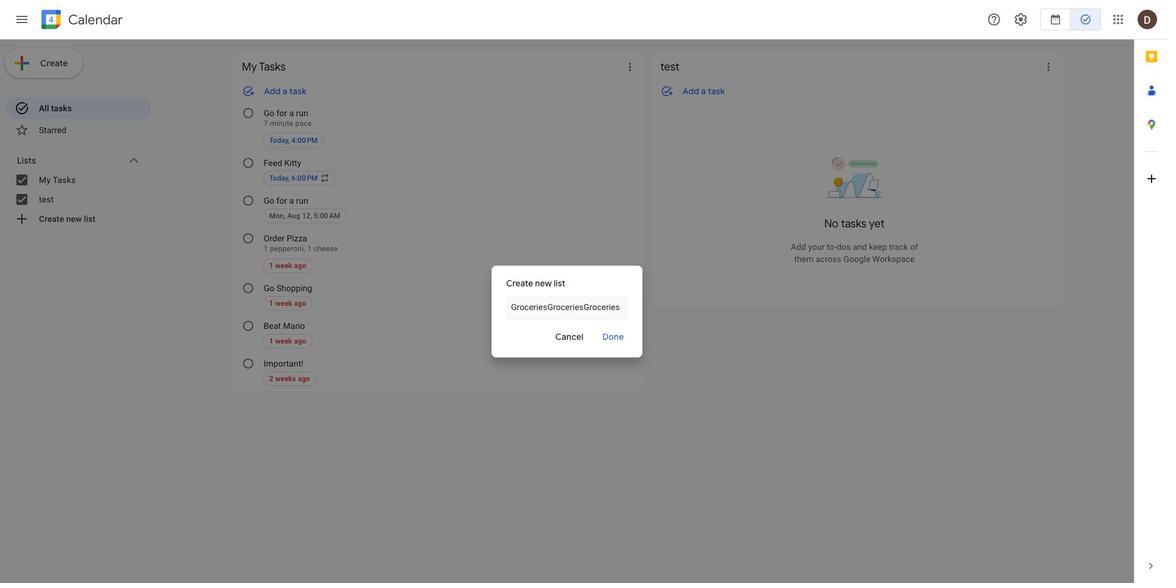 Task type: vqa. For each thing, say whether or not it's contained in the screenshot.
heading inside the 'Calendar' element
yes



Task type: describe. For each thing, give the bounding box(es) containing it.
tasks sidebar image
[[15, 12, 29, 27]]

calendar element
[[39, 7, 123, 34]]

support menu image
[[987, 12, 1002, 27]]



Task type: locate. For each thing, give the bounding box(es) containing it.
heading
[[66, 12, 123, 27]]

settings menu image
[[1014, 12, 1028, 27]]

tab list
[[1135, 40, 1168, 550]]

heading inside calendar element
[[66, 12, 123, 27]]



